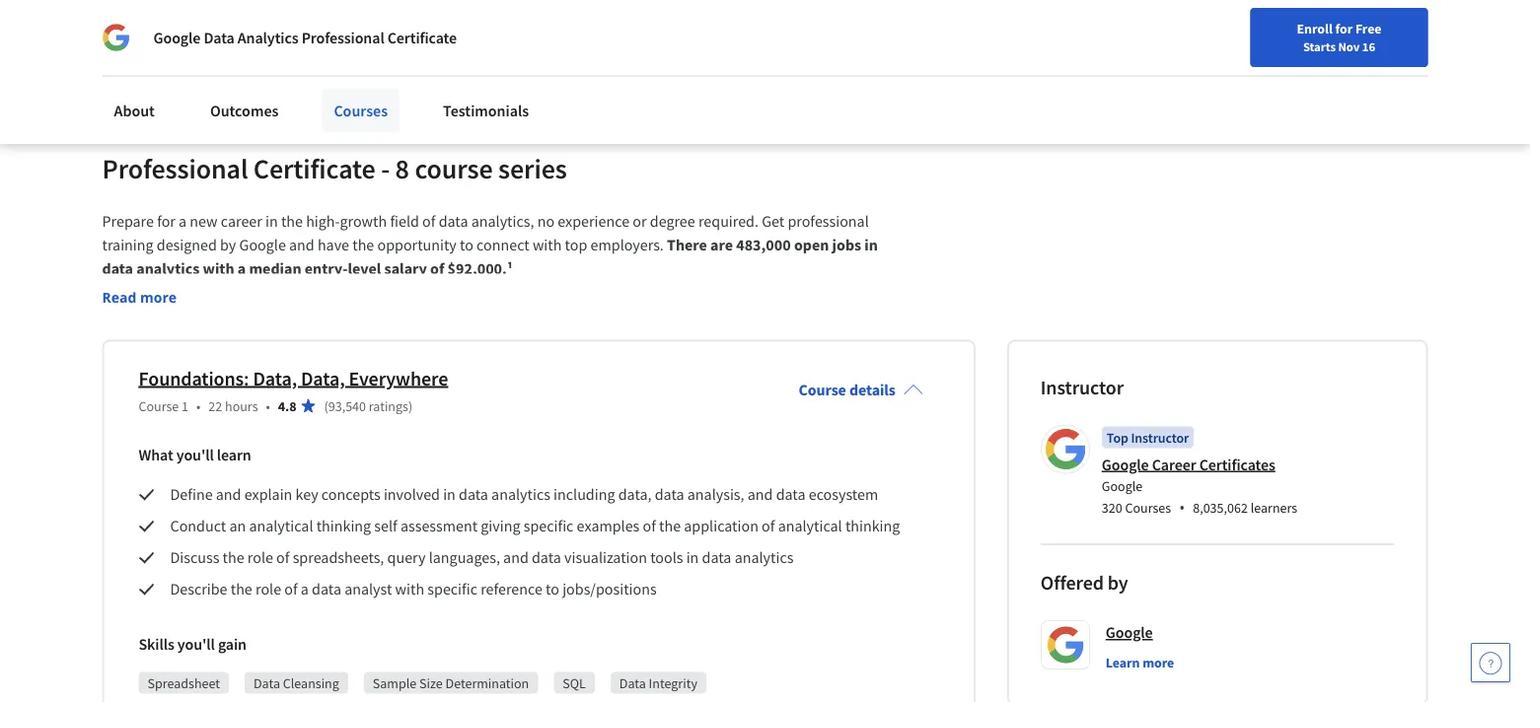 Task type: locate. For each thing, give the bounding box(es) containing it.
0 vertical spatial professional
[[302, 28, 385, 47]]

integrity
[[649, 675, 698, 693]]

more inside button
[[1143, 654, 1175, 672]]

for up nov
[[1336, 20, 1353, 38]]

1 horizontal spatial career
[[1153, 455, 1197, 475]]

1 vertical spatial courses
[[1126, 500, 1172, 518]]

analytical down ecosystem
[[778, 517, 843, 537]]

analysis,
[[688, 486, 745, 505]]

0 vertical spatial to
[[460, 236, 474, 256]]

2 data, from the left
[[301, 367, 345, 391]]

1 horizontal spatial certificate
[[388, 28, 457, 47]]

1 horizontal spatial for
[[1336, 20, 1353, 38]]

data left integrity
[[620, 675, 646, 693]]

individuals link
[[24, 0, 139, 39]]

• left 8,035,062 at the right of the page
[[1180, 498, 1186, 519]]

and up 'reference'
[[503, 549, 529, 568]]

0 horizontal spatial analytics
[[136, 260, 200, 279]]

in right career
[[266, 212, 278, 232]]

0 horizontal spatial with
[[203, 260, 235, 279]]

1 vertical spatial a
[[238, 260, 246, 279]]

of inside there are 483,000 open jobs in data analytics with a median entry-level salary of $92,000.¹
[[430, 260, 445, 279]]

with inside prepare for a new career in the high-growth field of data analytics, no experience or degree required. get professional training designed by google and have the opportunity to connect with top employers.
[[533, 236, 562, 256]]

-
[[381, 151, 390, 186]]

conduct
[[170, 517, 226, 537]]

0 horizontal spatial course
[[139, 398, 179, 415]]

0 horizontal spatial a
[[179, 212, 187, 232]]

1 horizontal spatial instructor
[[1132, 429, 1189, 447]]

languages,
[[429, 549, 500, 568]]

the
[[281, 212, 303, 232], [353, 236, 374, 256], [659, 517, 681, 537], [223, 549, 244, 568], [231, 580, 252, 600]]

to right 'reference'
[[546, 580, 560, 600]]

courses inside top instructor google career certificates google 320 courses • 8,035,062 learners
[[1126, 500, 1172, 518]]

1 vertical spatial for
[[157, 212, 176, 232]]

define
[[170, 486, 213, 505]]

a left "new"
[[179, 212, 187, 232]]

learn
[[217, 446, 251, 466]]

0 horizontal spatial professional
[[102, 151, 248, 186]]

testimonials
[[443, 101, 529, 120]]

1 vertical spatial to
[[546, 580, 560, 600]]

and right media
[[296, 29, 321, 48]]

0 horizontal spatial thinking
[[316, 517, 371, 537]]

1 vertical spatial role
[[256, 580, 281, 600]]

on
[[189, 29, 207, 48]]

1 horizontal spatial thinking
[[846, 517, 901, 537]]

for inside enroll for free starts nov 16
[[1336, 20, 1353, 38]]

1 horizontal spatial analytical
[[778, 517, 843, 537]]

skills you'll gain
[[139, 636, 247, 655]]

jobs
[[833, 236, 862, 256]]

professional up "new"
[[102, 151, 248, 186]]

series
[[498, 151, 567, 186]]

more right learn
[[1143, 654, 1175, 672]]

data
[[439, 212, 468, 232], [102, 260, 133, 279], [459, 486, 488, 505], [655, 486, 685, 505], [776, 486, 806, 505], [532, 549, 561, 568], [702, 549, 732, 568], [312, 580, 341, 600]]

data, up (
[[301, 367, 345, 391]]

gain
[[218, 636, 247, 655]]

career inside top instructor google career certificates google 320 courses • 8,035,062 learners
[[1153, 455, 1197, 475]]

0 horizontal spatial courses
[[334, 101, 388, 120]]

in inside there are 483,000 open jobs in data analytics with a median entry-level salary of $92,000.¹
[[865, 236, 878, 256]]

0 vertical spatial you'll
[[176, 446, 214, 466]]

career
[[1069, 62, 1107, 80], [1153, 455, 1197, 475]]

new
[[190, 212, 218, 232]]

0 vertical spatial role
[[248, 549, 273, 568]]

data,
[[253, 367, 297, 391], [301, 367, 345, 391]]

for for prepare
[[157, 212, 176, 232]]

thinking down ecosystem
[[846, 517, 901, 537]]

2 vertical spatial a
[[301, 580, 309, 600]]

for
[[1336, 20, 1353, 38], [157, 212, 176, 232]]

certificate up high-
[[254, 151, 376, 186]]

0 horizontal spatial career
[[1069, 62, 1107, 80]]

cleansing
[[283, 675, 339, 693]]

to up $92,000.¹
[[460, 236, 474, 256]]

1 thinking from the left
[[316, 517, 371, 537]]

your left performance
[[340, 29, 370, 48]]

1 horizontal spatial data,
[[301, 367, 345, 391]]

0 vertical spatial more
[[140, 288, 177, 307]]

1 horizontal spatial more
[[1143, 654, 1175, 672]]

you'll for learn
[[176, 446, 214, 466]]

starts
[[1304, 38, 1336, 54]]

in
[[324, 29, 337, 48], [266, 212, 278, 232], [865, 236, 878, 256], [443, 486, 456, 505], [687, 549, 699, 568]]

find
[[983, 62, 1008, 80]]

0 vertical spatial by
[[220, 236, 236, 256]]

career for new
[[1069, 62, 1107, 80]]

1 horizontal spatial by
[[1108, 571, 1129, 596]]

level
[[348, 260, 381, 279]]

of down data,
[[643, 517, 656, 537]]

prepare for a new career in the high-growth field of data analytics, no experience or degree required. get professional training designed by google and have the opportunity to connect with top employers.
[[102, 212, 872, 256]]

course
[[415, 151, 493, 186]]

professional certificate - 8 course series
[[102, 151, 567, 186]]

• right 1
[[196, 398, 201, 415]]

experience
[[558, 212, 630, 232]]

of down opportunity
[[430, 260, 445, 279]]

data down "training"
[[102, 260, 133, 279]]

1 vertical spatial specific
[[428, 580, 478, 600]]

analytics up conduct an analytical thinking self assessment giving specific examples of the application of analytical thinking
[[492, 486, 551, 505]]

courses right 320
[[1126, 500, 1172, 518]]

ecosystem
[[809, 486, 879, 505]]

or
[[633, 212, 647, 232]]

data right it
[[204, 28, 235, 47]]

you'll
[[176, 446, 214, 466], [177, 636, 215, 655]]

1 vertical spatial your
[[1011, 62, 1037, 80]]

0 vertical spatial career
[[1069, 62, 1107, 80]]

key
[[296, 486, 318, 505]]

a left median
[[238, 260, 246, 279]]

nov
[[1339, 38, 1360, 54]]

0 vertical spatial a
[[179, 212, 187, 232]]

• left the 4.8
[[266, 398, 270, 415]]

there
[[667, 236, 708, 256]]

courses up -
[[334, 101, 388, 120]]

learn
[[1106, 654, 1140, 672]]

more right read
[[140, 288, 177, 307]]

performance
[[373, 29, 458, 48]]

a inside there are 483,000 open jobs in data analytics with a median entry-level salary of $92,000.¹
[[238, 260, 246, 279]]

details
[[850, 381, 896, 401]]

visualization
[[565, 549, 647, 568]]

1 analytical from the left
[[249, 517, 313, 537]]

courses
[[334, 101, 388, 120], [1126, 500, 1172, 518]]

0 horizontal spatial certificate
[[254, 151, 376, 186]]

1 vertical spatial analytics
[[492, 486, 551, 505]]

2 horizontal spatial •
[[1180, 498, 1186, 519]]

data down "spreadsheets,"
[[312, 580, 341, 600]]

0 vertical spatial with
[[533, 236, 562, 256]]

including
[[554, 486, 615, 505]]

career left certificates
[[1153, 455, 1197, 475]]

role for a
[[256, 580, 281, 600]]

course left details
[[799, 381, 847, 401]]

you'll left gain
[[177, 636, 215, 655]]

and up an
[[216, 486, 241, 505]]

you'll left the learn
[[176, 446, 214, 466]]

1 vertical spatial certificate
[[254, 151, 376, 186]]

0 vertical spatial courses
[[334, 101, 388, 120]]

the down an
[[223, 549, 244, 568]]

read more button
[[102, 287, 177, 308]]

analytics inside there are 483,000 open jobs in data analytics with a median entry-level salary of $92,000.¹
[[136, 260, 200, 279]]

None search field
[[281, 52, 716, 91]]

degree
[[650, 212, 696, 232]]

course left 1
[[139, 398, 179, 415]]

for inside prepare for a new career in the high-growth field of data analytics, no experience or degree required. get professional training designed by google and have the opportunity to connect with top employers.
[[157, 212, 176, 232]]

read
[[102, 288, 137, 307]]

of right field
[[423, 212, 436, 232]]

of
[[423, 212, 436, 232], [430, 260, 445, 279], [643, 517, 656, 537], [762, 517, 775, 537], [276, 549, 290, 568], [285, 580, 298, 600]]

google up 320
[[1102, 478, 1143, 496]]

about link
[[102, 89, 167, 132]]

offered
[[1041, 571, 1104, 596]]

professional
[[302, 28, 385, 47], [102, 151, 248, 186]]

0 vertical spatial instructor
[[1041, 375, 1124, 400]]

data
[[204, 28, 235, 47], [254, 675, 280, 693], [620, 675, 646, 693]]

0 horizontal spatial data,
[[253, 367, 297, 391]]

1 vertical spatial more
[[1143, 654, 1175, 672]]

data, up the 4.8
[[253, 367, 297, 391]]

thinking up "spreadsheets,"
[[316, 517, 371, 537]]

0 horizontal spatial analytical
[[249, 517, 313, 537]]

with down the query at the bottom
[[395, 580, 425, 600]]

spreadsheets,
[[293, 549, 384, 568]]

1 horizontal spatial a
[[238, 260, 246, 279]]

0 vertical spatial specific
[[524, 517, 574, 537]]

career right new
[[1069, 62, 1107, 80]]

in right "jobs"
[[865, 236, 878, 256]]

data left cleansing
[[254, 675, 280, 693]]

1 horizontal spatial with
[[395, 580, 425, 600]]

0 vertical spatial for
[[1336, 20, 1353, 38]]

2 thinking from the left
[[846, 517, 901, 537]]

0 vertical spatial certificate
[[388, 28, 457, 47]]

2 horizontal spatial data
[[620, 675, 646, 693]]

top
[[1107, 429, 1129, 447]]

certificate
[[388, 28, 457, 47], [254, 151, 376, 186]]

tools
[[651, 549, 683, 568]]

2 horizontal spatial with
[[533, 236, 562, 256]]

google up median
[[239, 236, 286, 256]]

1 vertical spatial instructor
[[1132, 429, 1189, 447]]

1 horizontal spatial course
[[799, 381, 847, 401]]

analytical
[[249, 517, 313, 537], [778, 517, 843, 537]]

google image
[[102, 24, 130, 51]]

google career certificates link
[[1102, 455, 1276, 475]]

1 horizontal spatial courses
[[1126, 500, 1172, 518]]

analyst
[[345, 580, 392, 600]]

course for course 1 • 22 hours •
[[139, 398, 179, 415]]

certificate left review
[[388, 28, 457, 47]]

1 horizontal spatial specific
[[524, 517, 574, 537]]

in right tools
[[687, 549, 699, 568]]

foundations:
[[139, 367, 249, 391]]

with down designed
[[203, 260, 235, 279]]

analytical down explain
[[249, 517, 313, 537]]

certificates
[[1200, 455, 1276, 475]]

google left social
[[153, 28, 201, 47]]

1 horizontal spatial data
[[254, 675, 280, 693]]

course inside dropdown button
[[799, 381, 847, 401]]

a inside prepare for a new career in the high-growth field of data analytics, no experience or degree required. get professional training designed by google and have the opportunity to connect with top employers.
[[179, 212, 187, 232]]

specific
[[524, 517, 574, 537], [428, 580, 478, 600]]

more inside button
[[140, 288, 177, 307]]

1 vertical spatial career
[[1153, 455, 1197, 475]]

instructor up google career certificates 'link'
[[1132, 429, 1189, 447]]

by right offered
[[1108, 571, 1129, 596]]

)
[[409, 398, 413, 415]]

by down career
[[220, 236, 236, 256]]

of inside prepare for a new career in the high-growth field of data analytics, no experience or degree required. get professional training designed by google and have the opportunity to connect with top employers.
[[423, 212, 436, 232]]

1 vertical spatial you'll
[[177, 636, 215, 655]]

2 horizontal spatial analytics
[[735, 549, 794, 568]]

thinking
[[316, 517, 371, 537], [846, 517, 901, 537]]

a down "spreadsheets,"
[[301, 580, 309, 600]]

0 horizontal spatial more
[[140, 288, 177, 307]]

role right describe
[[256, 580, 281, 600]]

jobs/positions
[[563, 580, 657, 600]]

specific down define and explain key concepts involved in data analytics including data, data analysis, and data ecosystem
[[524, 517, 574, 537]]

1 vertical spatial professional
[[102, 151, 248, 186]]

analytics down application
[[735, 549, 794, 568]]

role down explain
[[248, 549, 273, 568]]

top
[[565, 236, 588, 256]]

training
[[102, 236, 154, 256]]

data cleansing
[[254, 675, 339, 693]]

more for learn more
[[1143, 654, 1175, 672]]

skills
[[139, 636, 174, 655]]

specific down languages,
[[428, 580, 478, 600]]

the up tools
[[659, 517, 681, 537]]

and
[[296, 29, 321, 48], [289, 236, 315, 256], [216, 486, 241, 505], [748, 486, 773, 505], [503, 549, 529, 568]]

examples
[[577, 517, 640, 537]]

and left have
[[289, 236, 315, 256]]

of left "spreadsheets,"
[[276, 549, 290, 568]]

describe
[[170, 580, 228, 600]]

1 vertical spatial with
[[203, 260, 235, 279]]

find your new career
[[983, 62, 1107, 80]]

analytics
[[238, 28, 299, 47]]

analytics down designed
[[136, 260, 200, 279]]

for up designed
[[157, 212, 176, 232]]

show notifications image
[[1264, 64, 1288, 88]]

0 vertical spatial analytics
[[136, 260, 200, 279]]

with down no
[[533, 236, 562, 256]]

0 horizontal spatial for
[[157, 212, 176, 232]]

data up opportunity
[[439, 212, 468, 232]]

0 horizontal spatial by
[[220, 236, 236, 256]]

0 vertical spatial your
[[340, 29, 370, 48]]

your right find
[[1011, 62, 1037, 80]]

media
[[251, 29, 293, 48]]

conduct an analytical thinking self assessment giving specific examples of the application of analytical thinking
[[170, 517, 901, 537]]

open
[[794, 236, 829, 256]]

data for data integrity
[[620, 675, 646, 693]]

0 horizontal spatial to
[[460, 236, 474, 256]]

professional right media
[[302, 28, 385, 47]]

instructor up 'top'
[[1041, 375, 1124, 400]]



Task type: vqa. For each thing, say whether or not it's contained in the screenshot.
the bottommost analytics
yes



Task type: describe. For each thing, give the bounding box(es) containing it.
data down application
[[702, 549, 732, 568]]

social
[[210, 29, 248, 48]]

1
[[182, 398, 189, 415]]

2 horizontal spatial a
[[301, 580, 309, 600]]

define and explain key concepts involved in data analytics including data, data analysis, and data ecosystem
[[170, 486, 879, 505]]

data inside there are 483,000 open jobs in data analytics with a median entry-level salary of $92,000.¹
[[102, 260, 133, 279]]

( 93,540 ratings )
[[324, 398, 413, 415]]

with inside there are 483,000 open jobs in data analytics with a median entry-level salary of $92,000.¹
[[203, 260, 235, 279]]

data inside prepare for a new career in the high-growth field of data analytics, no experience or degree required. get professional training designed by google and have the opportunity to connect with top employers.
[[439, 212, 468, 232]]

the right describe
[[231, 580, 252, 600]]

course 1 • 22 hours •
[[139, 398, 270, 415]]

course details button
[[783, 353, 939, 428]]

1 horizontal spatial to
[[546, 580, 560, 600]]

the down growth
[[353, 236, 374, 256]]

and inside prepare for a new career in the high-growth field of data analytics, no experience or degree required. get professional training designed by google and have the opportunity to connect with top employers.
[[289, 236, 315, 256]]

role for spreadsheets,
[[248, 549, 273, 568]]

career for google
[[1153, 455, 1197, 475]]

1 vertical spatial by
[[1108, 571, 1129, 596]]

application
[[684, 517, 759, 537]]

about
[[114, 101, 155, 120]]

data left ecosystem
[[776, 486, 806, 505]]

get
[[762, 212, 785, 232]]

2 vertical spatial with
[[395, 580, 425, 600]]

of down "spreadsheets,"
[[285, 580, 298, 600]]

in inside prepare for a new career in the high-growth field of data analytics, no experience or degree required. get professional training designed by google and have the opportunity to connect with top employers.
[[266, 212, 278, 232]]

read more
[[102, 288, 177, 307]]

enroll
[[1297, 20, 1333, 38]]

connect
[[477, 236, 530, 256]]

google up learn
[[1106, 624, 1153, 643]]

data for data cleansing
[[254, 675, 280, 693]]

reference
[[481, 580, 543, 600]]

size
[[420, 675, 443, 693]]

more for read more
[[140, 288, 177, 307]]

discuss
[[170, 549, 220, 568]]

0 horizontal spatial instructor
[[1041, 375, 1124, 400]]

1 horizontal spatial professional
[[302, 28, 385, 47]]

english button
[[1117, 39, 1236, 104]]

what
[[139, 446, 173, 466]]

4.8
[[278, 398, 297, 415]]

to inside prepare for a new career in the high-growth field of data analytics, no experience or degree required. get professional training designed by google and have the opportunity to connect with top employers.
[[460, 236, 474, 256]]

google inside prepare for a new career in the high-growth field of data analytics, no experience or degree required. get professional training designed by google and have the opportunity to connect with top employers.
[[239, 236, 286, 256]]

career
[[221, 212, 262, 232]]

required.
[[699, 212, 759, 232]]

you'll for gain
[[177, 636, 215, 655]]

in up assessment
[[443, 486, 456, 505]]

2 vertical spatial analytics
[[735, 549, 794, 568]]

data integrity
[[620, 675, 698, 693]]

designed
[[157, 236, 217, 256]]

top instructor google career certificates google 320 courses • 8,035,062 learners
[[1102, 429, 1298, 519]]

there are 483,000 open jobs in data analytics with a median entry-level salary of $92,000.¹
[[102, 236, 881, 279]]

analytics,
[[471, 212, 534, 232]]

sql
[[563, 675, 586, 693]]

assessment
[[401, 517, 478, 537]]

coursera image
[[24, 56, 149, 87]]

query
[[387, 549, 426, 568]]

what you'll learn
[[139, 446, 251, 466]]

field
[[390, 212, 419, 232]]

coursera career certificate image
[[1056, 0, 1384, 108]]

1 horizontal spatial analytics
[[492, 486, 551, 505]]

data right data,
[[655, 486, 685, 505]]

self
[[374, 517, 397, 537]]

entry-
[[305, 260, 348, 279]]

share
[[136, 29, 174, 48]]

giving
[[481, 517, 521, 537]]

help center image
[[1480, 651, 1503, 675]]

free
[[1356, 20, 1382, 38]]

median
[[249, 260, 302, 279]]

salary
[[384, 260, 427, 279]]

explain
[[244, 486, 292, 505]]

learn more
[[1106, 654, 1175, 672]]

course for course details
[[799, 381, 847, 401]]

instructor inside top instructor google career certificates google 320 courses • 8,035,062 learners
[[1132, 429, 1189, 447]]

individuals
[[53, 10, 132, 30]]

0 horizontal spatial data
[[204, 28, 235, 47]]

an
[[229, 517, 246, 537]]

outcomes link
[[198, 89, 291, 132]]

prepare
[[102, 212, 154, 232]]

ratings
[[369, 398, 409, 415]]

data,
[[619, 486, 652, 505]]

• inside top instructor google career certificates google 320 courses • 8,035,062 learners
[[1180, 498, 1186, 519]]

2 analytical from the left
[[778, 517, 843, 537]]

learners
[[1251, 500, 1298, 518]]

testimonials link
[[431, 89, 541, 132]]

0 horizontal spatial •
[[196, 398, 201, 415]]

google link
[[1106, 621, 1153, 645]]

data down conduct an analytical thinking self assessment giving specific examples of the application of analytical thinking
[[532, 549, 561, 568]]

93,540
[[328, 398, 366, 415]]

foundations: data, data, everywhere
[[139, 367, 448, 391]]

1 horizontal spatial •
[[266, 398, 270, 415]]

google down 'top'
[[1102, 455, 1150, 475]]

data up giving
[[459, 486, 488, 505]]

and right analysis,
[[748, 486, 773, 505]]

learn more button
[[1106, 653, 1175, 673]]

22
[[209, 398, 222, 415]]

sample size determination
[[373, 675, 529, 693]]

483,000
[[737, 236, 791, 256]]

sample
[[373, 675, 417, 693]]

by inside prepare for a new career in the high-growth field of data analytics, no experience or degree required. get professional training designed by google and have the opportunity to connect with top employers.
[[220, 236, 236, 256]]

it
[[177, 29, 186, 48]]

of right application
[[762, 517, 775, 537]]

new
[[1040, 62, 1066, 80]]

1 data, from the left
[[253, 367, 297, 391]]

0 horizontal spatial specific
[[428, 580, 478, 600]]

involved
[[384, 486, 440, 505]]

google career certificates image
[[1044, 428, 1088, 472]]

courses link
[[322, 89, 400, 132]]

(
[[324, 398, 328, 415]]

high-
[[306, 212, 340, 232]]

1 horizontal spatial your
[[1011, 62, 1037, 80]]

employers.
[[591, 236, 664, 256]]

offered by
[[1041, 571, 1129, 596]]

for for enroll
[[1336, 20, 1353, 38]]

the left high-
[[281, 212, 303, 232]]

courses inside the 'courses' 'link'
[[334, 101, 388, 120]]

$92,000.¹
[[448, 260, 513, 279]]

in right media
[[324, 29, 337, 48]]

spreadsheet
[[148, 675, 220, 693]]

320
[[1102, 500, 1123, 518]]

0 horizontal spatial your
[[340, 29, 370, 48]]

find your new career link
[[973, 59, 1117, 84]]



